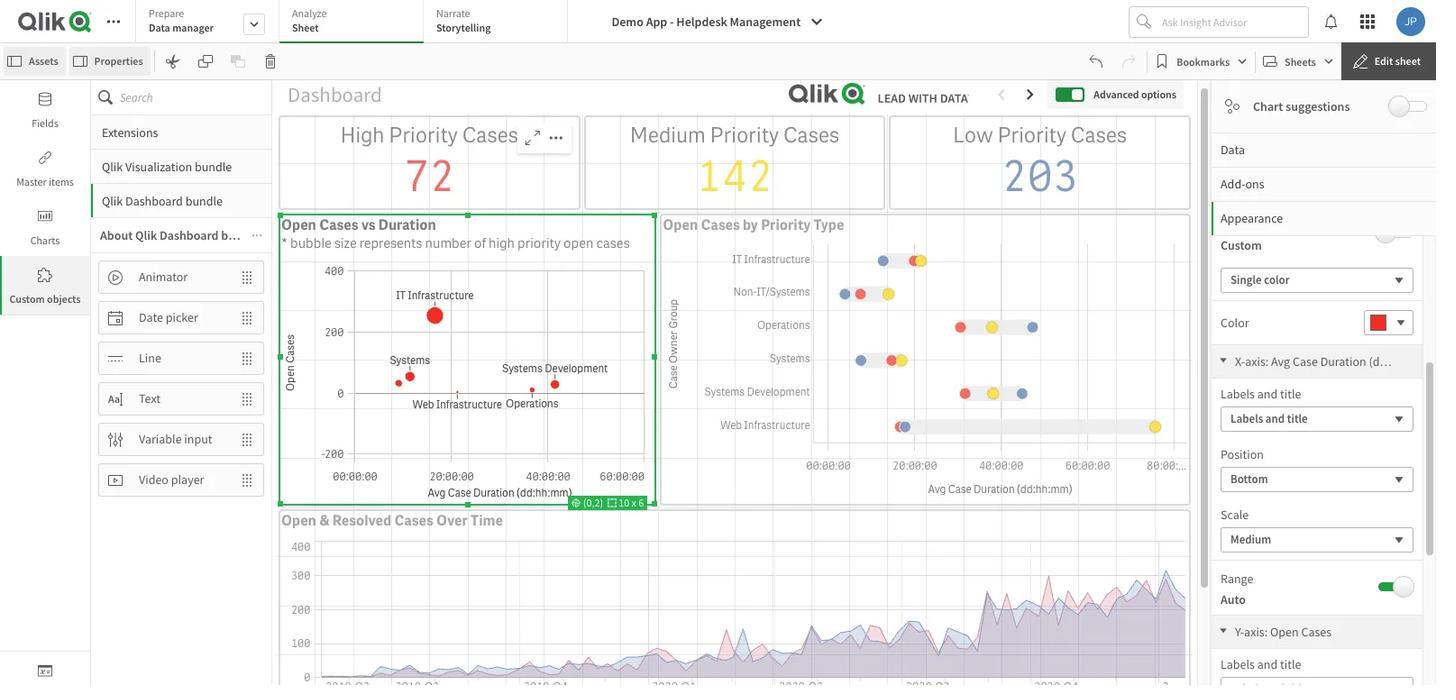 Task type: locate. For each thing, give the bounding box(es) containing it.
bundle
[[195, 158, 232, 174], [185, 193, 223, 209], [221, 227, 259, 243]]

1 title from the top
[[1281, 386, 1302, 402]]

and down y-axis: open cases
[[1258, 656, 1278, 673]]

labels down x-
[[1221, 386, 1255, 402]]

qlik right about
[[135, 227, 157, 243]]

2 and from the top
[[1258, 656, 1278, 673]]

date
[[139, 309, 163, 326]]

0 vertical spatial move image
[[231, 262, 263, 293]]

Ask Insight Advisor text field
[[1159, 7, 1308, 36]]

priority inside high priority cases 72
[[389, 120, 458, 148]]

qlik
[[102, 158, 123, 174], [102, 193, 123, 209], [135, 227, 157, 243]]

0 vertical spatial qlik
[[102, 158, 123, 174]]

title
[[1281, 386, 1302, 402], [1281, 656, 1302, 673]]

color
[[1221, 315, 1249, 331]]

1 vertical spatial axis:
[[1244, 624, 1268, 640]]

0 vertical spatial custom
[[1221, 237, 1262, 253]]

add-ons tab
[[1212, 167, 1436, 201]]

0 vertical spatial duration
[[378, 216, 436, 235]]

0 vertical spatial bundle
[[195, 158, 232, 174]]

application
[[0, 0, 1436, 685]]

dashboard
[[125, 193, 183, 209], [160, 227, 219, 243]]

0 vertical spatial dashboard
[[125, 193, 183, 209]]

variable
[[139, 431, 182, 447]]

demo
[[612, 14, 644, 30]]

priority inside medium priority cases 142
[[710, 120, 779, 148]]

custom down appearance
[[1221, 237, 1262, 253]]

cases left over at the bottom left
[[394, 511, 434, 530]]

custom inside appearance tab panel
[[1221, 237, 1262, 253]]

x-
[[1235, 353, 1245, 370]]

qlik down extensions at the left
[[102, 158, 123, 174]]

Search text field
[[120, 80, 271, 115]]

data down the prepare
[[149, 21, 170, 34]]

custom
[[1221, 237, 1262, 253], [9, 292, 45, 306]]

2 move image from the top
[[231, 343, 263, 374]]

0 horizontal spatial custom
[[9, 292, 45, 306]]

open right cases
[[663, 216, 698, 235]]

0 vertical spatial title
[[1281, 386, 1302, 402]]

1 vertical spatial move image
[[231, 343, 263, 374]]

bundle up qlik dashboard bundle tab
[[195, 158, 232, 174]]

2 triangle bottom image from the top
[[1212, 627, 1235, 636]]

appearance
[[1221, 210, 1283, 226]]

1 horizontal spatial data
[[1221, 142, 1245, 158]]

edit sheet button
[[1342, 42, 1436, 80]]

1 horizontal spatial custom
[[1221, 237, 1262, 253]]

1 vertical spatial duration
[[1321, 353, 1367, 370]]

add-
[[1221, 176, 1246, 192]]

labels down y-
[[1221, 656, 1255, 673]]

0 vertical spatial and
[[1258, 386, 1278, 402]]

1 vertical spatial data
[[1221, 142, 1245, 158]]

copy image
[[198, 54, 212, 69]]

1 vertical spatial title
[[1281, 656, 1302, 673]]

0 vertical spatial triangle bottom image
[[1212, 356, 1235, 365]]

title down y-axis: open cases
[[1281, 656, 1302, 673]]

triangle bottom image down color
[[1212, 356, 1235, 365]]

y-
[[1235, 624, 1244, 640]]

1 and from the top
[[1258, 386, 1278, 402]]

2 labels and title from the top
[[1221, 656, 1302, 673]]

chart
[[1253, 98, 1284, 115]]

open inside open cases vs duration * bubble size represents number of high priority open cases
[[281, 216, 316, 235]]

0 vertical spatial axis:
[[1245, 353, 1269, 370]]

of
[[474, 235, 486, 253]]

triangle bottom image for x-
[[1212, 356, 1235, 365]]

axis: down auto
[[1244, 624, 1268, 640]]

medium
[[630, 120, 706, 148]]

edit sheet
[[1375, 54, 1421, 68]]

over
[[436, 511, 468, 530]]

1 vertical spatial custom
[[9, 292, 45, 306]]

extensions
[[102, 124, 158, 140]]

bundle left *
[[221, 227, 259, 243]]

prepare
[[149, 6, 184, 20]]

0 vertical spatial data
[[149, 21, 170, 34]]

data up add-
[[1221, 142, 1245, 158]]

&
[[319, 511, 330, 530]]

date picker
[[139, 309, 198, 326]]

video player
[[139, 472, 204, 488]]

cases right "142"
[[784, 120, 840, 148]]

1 move image from the top
[[231, 303, 263, 333]]

input
[[184, 431, 212, 447]]

priority right by
[[761, 216, 811, 235]]

bookmarks button
[[1152, 47, 1252, 76]]

move image
[[231, 262, 263, 293], [231, 343, 263, 374]]

duration right vs
[[378, 216, 436, 235]]

qlik up about
[[102, 193, 123, 209]]

0 horizontal spatial data
[[149, 21, 170, 34]]

0 horizontal spatial duration
[[378, 216, 436, 235]]

represents
[[359, 235, 423, 253]]

app
[[646, 14, 668, 30]]

priority down next sheet: performance 'icon'
[[998, 120, 1067, 148]]

priority right high on the left
[[389, 120, 458, 148]]

axis: left avg
[[1245, 353, 1269, 370]]

link image
[[38, 151, 52, 165]]

1 vertical spatial dashboard
[[160, 227, 219, 243]]

1 vertical spatial bundle
[[185, 193, 223, 209]]

open
[[281, 216, 316, 235], [663, 216, 698, 235], [281, 511, 316, 530], [1271, 624, 1299, 640]]

priority right medium
[[710, 120, 779, 148]]

player
[[171, 472, 204, 488]]

qlik inside tab
[[102, 193, 123, 209]]

text
[[139, 391, 161, 407]]

cases inside low priority cases 203
[[1071, 120, 1127, 148]]

labels and title down avg
[[1221, 386, 1302, 402]]

fields button
[[0, 80, 90, 139]]

low priority cases 203
[[953, 120, 1127, 204]]

1 triangle bottom image from the top
[[1212, 356, 1235, 365]]

qlik for qlik dashboard bundle
[[102, 193, 123, 209]]

priority inside low priority cases 203
[[998, 120, 1067, 148]]

2 move image from the top
[[231, 384, 263, 414]]

1 vertical spatial qlik
[[102, 193, 123, 209]]

priority
[[389, 120, 458, 148], [710, 120, 779, 148], [998, 120, 1067, 148], [761, 216, 811, 235]]

options
[[1142, 87, 1177, 101]]

move image for input
[[231, 424, 263, 455]]

tab list
[[135, 0, 574, 45], [91, 115, 271, 685]]

open right y-
[[1271, 624, 1299, 640]]

narrate storytelling
[[436, 6, 491, 34]]

qlik dashboard bundle tab
[[91, 183, 271, 218]]

open
[[564, 235, 594, 253]]

cases right y-
[[1302, 624, 1332, 640]]

cases down advanced
[[1071, 120, 1127, 148]]

bundle up about qlik dashboard bundle
[[185, 193, 223, 209]]

open left &
[[281, 511, 316, 530]]

title down avg
[[1281, 386, 1302, 402]]

master
[[16, 175, 47, 188]]

prepare data manager
[[149, 6, 214, 34]]

qlik visualization bundle
[[102, 158, 232, 174]]

cases
[[462, 120, 519, 148], [784, 120, 840, 148], [1071, 120, 1127, 148], [319, 216, 358, 235], [701, 216, 740, 235], [394, 511, 434, 530], [1302, 624, 1332, 640]]

about
[[100, 227, 133, 243]]

axis:
[[1245, 353, 1269, 370], [1244, 624, 1268, 640]]

triangle bottom image
[[1212, 356, 1235, 365], [1212, 627, 1235, 636]]

dashboard down qlik dashboard bundle tab
[[160, 227, 219, 243]]

next sheet: performance image
[[1024, 87, 1038, 102]]

4 move image from the top
[[231, 465, 263, 496]]

and down avg
[[1258, 386, 1278, 402]]

1 labels and title from the top
[[1221, 386, 1302, 402]]

1 move image from the top
[[231, 262, 263, 293]]

cases left by
[[701, 216, 740, 235]]

cases right 72
[[462, 120, 519, 148]]

2 vertical spatial bundle
[[221, 227, 259, 243]]

1 vertical spatial and
[[1258, 656, 1278, 673]]

bundle inside tab
[[185, 193, 223, 209]]

0 vertical spatial labels and title
[[1221, 386, 1302, 402]]

cases left vs
[[319, 216, 358, 235]]

custom down puzzle image
[[9, 292, 45, 306]]

0 vertical spatial labels
[[1221, 386, 1255, 402]]

priority
[[518, 235, 561, 253]]

priority for 72
[[389, 120, 458, 148]]

open right the more information icon on the left of the page
[[281, 216, 316, 235]]

y-axis: open cases
[[1235, 624, 1332, 640]]

labels
[[1221, 386, 1255, 402], [1221, 656, 1255, 673]]

duration right case
[[1321, 353, 1367, 370]]

0 vertical spatial tab list
[[135, 0, 574, 45]]

dashboard down visualization
[[125, 193, 183, 209]]

move image
[[231, 303, 263, 333], [231, 384, 263, 414], [231, 424, 263, 455], [231, 465, 263, 496]]

1 vertical spatial labels
[[1221, 656, 1255, 673]]

custom objects button
[[0, 256, 90, 315]]

1 vertical spatial tab list
[[91, 115, 271, 685]]

about qlik dashboard bundle
[[100, 227, 259, 243]]

open for open & resolved cases over time
[[281, 511, 316, 530]]

charts
[[30, 234, 60, 247]]

3 move image from the top
[[231, 424, 263, 455]]

1 horizontal spatial duration
[[1321, 353, 1367, 370]]

1 vertical spatial triangle bottom image
[[1212, 627, 1235, 636]]

custom inside custom objects 'button'
[[9, 292, 45, 306]]

master items button
[[0, 139, 90, 197]]

scatter chart image
[[1225, 99, 1240, 114]]

labels and title down y-
[[1221, 656, 1302, 673]]

axis: for y-
[[1244, 624, 1268, 640]]

labels and title
[[1221, 386, 1302, 402], [1221, 656, 1302, 673]]

1 vertical spatial labels and title
[[1221, 656, 1302, 673]]

2 vertical spatial qlik
[[135, 227, 157, 243]]

triangle bottom image down auto
[[1212, 627, 1235, 636]]



Task type: vqa. For each thing, say whether or not it's contained in the screenshot.
Custom objects
yes



Task type: describe. For each thing, give the bounding box(es) containing it.
cases inside open cases vs duration * bubble size represents number of high priority open cases
[[319, 216, 358, 235]]

move image for player
[[231, 465, 263, 496]]

142
[[696, 148, 773, 204]]

advanced
[[1094, 87, 1139, 101]]

ons
[[1246, 176, 1265, 192]]

qlik dashboard bundle
[[102, 193, 223, 209]]

helpdesk
[[677, 14, 727, 30]]

size
[[334, 235, 357, 253]]

chart suggestions
[[1253, 98, 1350, 115]]

*
[[281, 235, 288, 253]]

vs
[[361, 216, 376, 235]]

data inside data tab
[[1221, 142, 1245, 158]]

fields
[[32, 116, 58, 130]]

line
[[139, 350, 161, 366]]

high
[[489, 235, 515, 253]]

object image
[[38, 209, 52, 224]]

duration inside open cases vs duration * bubble size represents number of high priority open cases
[[378, 216, 436, 235]]

cases
[[596, 235, 630, 253]]

master items
[[16, 175, 74, 188]]

bundle for qlik dashboard bundle
[[185, 193, 223, 209]]

move image for picker
[[231, 303, 263, 333]]

properties button
[[69, 47, 150, 76]]

variable input
[[139, 431, 212, 447]]

suggestions
[[1286, 98, 1350, 115]]

(dd:hh:mm)
[[1369, 353, 1432, 370]]

10 x 6
[[617, 496, 644, 509]]

objects
[[47, 292, 81, 306]]

open for open cases by priority type
[[663, 216, 698, 235]]

analyze sheet
[[292, 6, 327, 34]]

range auto
[[1221, 571, 1254, 608]]

priority for 142
[[710, 120, 779, 148]]

axis: for x-
[[1245, 353, 1269, 370]]

puzzle image
[[38, 268, 52, 282]]

appearance tab
[[1212, 201, 1436, 235]]

case
[[1293, 353, 1318, 370]]

resolved
[[332, 511, 392, 530]]

manager
[[172, 21, 214, 34]]

duration inside appearance tab panel
[[1321, 353, 1367, 370]]

-
[[670, 14, 674, 30]]

application containing 72
[[0, 0, 1436, 685]]

high priority cases 72
[[340, 120, 519, 204]]

move image for animator
[[231, 262, 263, 293]]

tab list containing prepare
[[135, 0, 574, 45]]

cut image
[[166, 54, 180, 69]]

custom for custom
[[1221, 237, 1262, 253]]

undo image
[[1090, 54, 1104, 69]]

add-ons
[[1221, 176, 1265, 192]]

position
[[1221, 446, 1264, 463]]

x-axis: avg case duration (dd:hh:mm)
[[1235, 353, 1432, 370]]

charts button
[[0, 197, 90, 256]]

management
[[730, 14, 801, 30]]

picker
[[166, 309, 198, 326]]

auto
[[1221, 592, 1246, 608]]

james peterson image
[[1397, 7, 1426, 36]]

qlik for qlik visualization bundle
[[102, 158, 123, 174]]

tab list containing extensions
[[91, 115, 271, 685]]

sheets button
[[1260, 47, 1338, 76]]

dashboard inside tab
[[125, 193, 183, 209]]

database image
[[38, 92, 52, 106]]

cases inside medium priority cases 142
[[784, 120, 840, 148]]

72
[[404, 148, 455, 204]]

2 title from the top
[[1281, 656, 1302, 673]]

appearance tab panel
[[1212, 173, 1436, 685]]

move image for line
[[231, 343, 263, 374]]

demo app - helpdesk management
[[612, 14, 801, 30]]

cases inside appearance tab panel
[[1302, 624, 1332, 640]]

type
[[814, 216, 844, 235]]

edit
[[1375, 54, 1394, 68]]

by
[[743, 216, 758, 235]]

bubble
[[290, 235, 332, 253]]

data inside prepare data manager
[[149, 21, 170, 34]]

storytelling
[[436, 21, 491, 34]]

properties
[[94, 54, 143, 68]]

1 labels from the top
[[1221, 386, 1255, 402]]

variables image
[[38, 664, 52, 678]]

narrate
[[436, 6, 470, 20]]

sheets
[[1285, 55, 1316, 68]]

advanced options
[[1094, 87, 1177, 101]]

x
[[632, 496, 637, 509]]

time
[[471, 511, 503, 530]]

demo app - helpdesk management button
[[601, 7, 835, 36]]

delete image
[[263, 54, 277, 69]]

priority for 203
[[998, 120, 1067, 148]]

scale
[[1221, 507, 1249, 523]]

triangle bottom image for y-
[[1212, 627, 1235, 636]]

2 labels from the top
[[1221, 656, 1255, 673]]

bundle for qlik visualization bundle
[[195, 158, 232, 174]]

visualization
[[125, 158, 192, 174]]

open for open cases vs duration * bubble size represents number of high priority open cases
[[281, 216, 316, 235]]

low
[[953, 120, 993, 148]]

(0,2)
[[581, 496, 608, 509]]

bookmarks
[[1177, 55, 1230, 68]]

items
[[49, 175, 74, 188]]

open cases by priority type
[[663, 216, 844, 235]]

range
[[1221, 571, 1254, 587]]

data tab
[[1212, 133, 1436, 167]]

avg
[[1271, 353, 1291, 370]]

medium priority cases 142
[[630, 120, 840, 204]]

6
[[639, 496, 644, 509]]

assets button
[[4, 47, 65, 76]]

assets
[[29, 54, 58, 68]]

open cases vs duration * bubble size represents number of high priority open cases
[[281, 216, 630, 253]]

10
[[619, 496, 630, 509]]

video
[[139, 472, 169, 488]]

cases inside high priority cases 72
[[462, 120, 519, 148]]

more information image
[[252, 218, 262, 252]]

open & resolved cases over time
[[281, 511, 503, 530]]

animator
[[139, 269, 188, 285]]

custom objects
[[9, 292, 81, 306]]

203
[[1002, 148, 1079, 204]]

sheet
[[292, 21, 319, 34]]

open inside appearance tab panel
[[1271, 624, 1299, 640]]

sheet
[[1396, 54, 1421, 68]]

high
[[340, 120, 385, 148]]

analyze
[[292, 6, 327, 20]]

custom for custom objects
[[9, 292, 45, 306]]



